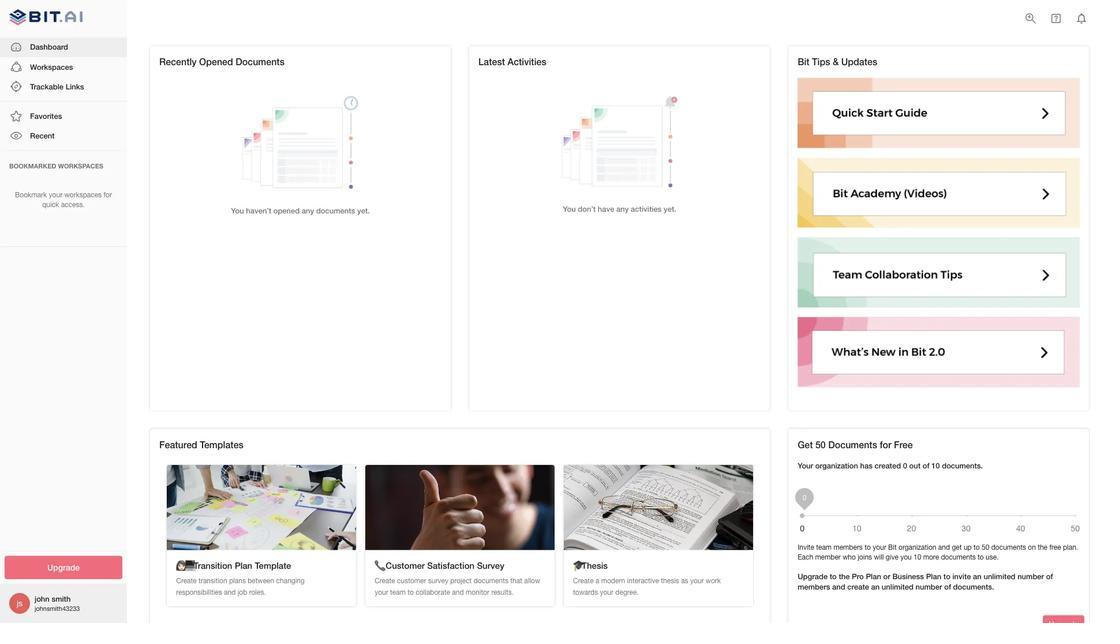 Task type: locate. For each thing, give the bounding box(es) containing it.
number down on
[[1018, 572, 1044, 581]]

trackable links button
[[0, 77, 127, 96]]

documents right opened
[[316, 206, 355, 215]]

and left get
[[938, 544, 950, 552]]

featured templates
[[159, 439, 243, 450]]

for left the free
[[880, 439, 892, 450]]

0 horizontal spatial upgrade
[[47, 563, 80, 573]]

0 horizontal spatial the
[[839, 572, 850, 581]]

1 vertical spatial for
[[880, 439, 892, 450]]

0 horizontal spatial 50
[[816, 439, 826, 450]]

members inside invite team members to your bit organization and get up to 50 documents on the free plan. each member who joins will give you 10 more documents to use.
[[834, 544, 863, 552]]

plan.
[[1063, 544, 1078, 552]]

featured
[[159, 439, 197, 450]]

for
[[104, 191, 112, 199], [880, 439, 892, 450]]

you left the haven't
[[231, 206, 244, 215]]

1 vertical spatial unlimited
[[882, 583, 914, 592]]

upgrade inside upgrade to the pro plan or business plan to invite an unlimited number of members and create an unlimited number of documents.
[[798, 572, 828, 581]]

10 inside invite team members to your bit organization and get up to 50 documents on the free plan. each member who joins will give you 10 more documents to use.
[[914, 553, 921, 561]]

50 up the "use."
[[982, 544, 990, 552]]

0 horizontal spatial unlimited
[[882, 583, 914, 592]]

1 vertical spatial members
[[798, 583, 830, 592]]

and left the create
[[832, 583, 845, 592]]

and down project
[[452, 588, 464, 596]]

monitor
[[466, 588, 490, 596]]

for right "workspaces"
[[104, 191, 112, 199]]

0 vertical spatial documents
[[236, 56, 285, 67]]

to left the "use."
[[978, 553, 984, 561]]

documents down get
[[941, 553, 976, 561]]

documents for 50
[[828, 439, 877, 450]]

0 horizontal spatial yet.
[[357, 206, 370, 215]]

1 horizontal spatial upgrade
[[798, 572, 828, 581]]

0 vertical spatial members
[[834, 544, 863, 552]]

0 horizontal spatial any
[[302, 206, 314, 215]]

and inside upgrade to the pro plan or business plan to invite an unlimited number of members and create an unlimited number of documents.
[[832, 583, 845, 592]]

plan left or
[[866, 572, 881, 581]]

recent
[[30, 131, 55, 140]]

1 horizontal spatial number
[[1018, 572, 1044, 581]]

members inside upgrade to the pro plan or business plan to invite an unlimited number of members and create an unlimited number of documents.
[[798, 583, 830, 592]]

1 vertical spatial the
[[839, 572, 850, 581]]

10
[[932, 461, 940, 470], [914, 553, 921, 561]]

create for 👩🏻💻transition
[[176, 577, 197, 585]]

and inside create customer survey project documents that allow your team to collaborate and monitor results.
[[452, 588, 464, 596]]

create down 📞
[[375, 577, 395, 585]]

0 vertical spatial the
[[1038, 544, 1048, 552]]

documents down survey
[[474, 577, 508, 585]]

team up member
[[816, 544, 832, 552]]

members up who
[[834, 544, 863, 552]]

for for documents
[[880, 439, 892, 450]]

create up towards
[[573, 577, 594, 585]]

johnsmith43233
[[35, 605, 80, 613]]

upgrade button
[[5, 556, 122, 580]]

unlimited
[[984, 572, 1016, 581], [882, 583, 914, 592]]

1 horizontal spatial for
[[880, 439, 892, 450]]

documents up has
[[828, 439, 877, 450]]

transition
[[199, 577, 227, 585]]

50 right get
[[816, 439, 826, 450]]

0 vertical spatial for
[[104, 191, 112, 199]]

0 horizontal spatial organization
[[815, 461, 858, 470]]

2 horizontal spatial plan
[[926, 572, 942, 581]]

0 vertical spatial 10
[[932, 461, 940, 470]]

number
[[1018, 572, 1044, 581], [916, 583, 942, 592]]

3 create from the left
[[573, 577, 594, 585]]

1 horizontal spatial any
[[616, 205, 629, 214]]

create a modern interactive thesis as your work towards your degree.
[[573, 577, 721, 596]]

2 horizontal spatial create
[[573, 577, 594, 585]]

your down modern
[[600, 588, 614, 596]]

upgrade up the smith
[[47, 563, 80, 573]]

upgrade inside button
[[47, 563, 80, 573]]

trackable links
[[30, 82, 84, 91]]

unlimited down the "use."
[[984, 572, 1016, 581]]

1 vertical spatial documents
[[828, 439, 877, 450]]

1 horizontal spatial create
[[375, 577, 395, 585]]

upgrade
[[47, 563, 80, 573], [798, 572, 828, 581]]

1 vertical spatial bit
[[888, 544, 897, 552]]

plans
[[229, 577, 246, 585]]

1 horizontal spatial team
[[816, 544, 832, 552]]

0 horizontal spatial number
[[916, 583, 942, 592]]

of right out at right bottom
[[923, 461, 930, 470]]

upgrade to the pro plan or business plan to invite an unlimited number of members and create an unlimited number of documents.
[[798, 572, 1053, 592]]

the left pro
[[839, 572, 850, 581]]

of down invite team members to your bit organization and get up to 50 documents on the free plan. each member who joins will give you 10 more documents to use.
[[944, 583, 951, 592]]

0 horizontal spatial for
[[104, 191, 112, 199]]

responsibilities
[[176, 588, 222, 596]]

documents
[[236, 56, 285, 67], [828, 439, 877, 450]]

1 vertical spatial 10
[[914, 553, 921, 561]]

allow
[[524, 577, 540, 585]]

bookmarked workspaces
[[9, 162, 103, 170]]

upgrade for upgrade to the pro plan or business plan to invite an unlimited number of members and create an unlimited number of documents.
[[798, 572, 828, 581]]

access.
[[61, 201, 85, 209]]

organization down get 50 documents for free
[[815, 461, 858, 470]]

your up quick
[[49, 191, 62, 199]]

the right on
[[1038, 544, 1048, 552]]

📞 customer satisfaction survey
[[375, 560, 504, 571]]

any right opened
[[302, 206, 314, 215]]

bit up give
[[888, 544, 897, 552]]

1 create from the left
[[176, 577, 197, 585]]

0 vertical spatial team
[[816, 544, 832, 552]]

unlimited down business
[[882, 583, 914, 592]]

any
[[616, 205, 629, 214], [302, 206, 314, 215]]

you left don't
[[563, 205, 576, 214]]

your organization has created 0 out of 10 documents.
[[798, 461, 983, 470]]

1 horizontal spatial 50
[[982, 544, 990, 552]]

2 vertical spatial of
[[944, 583, 951, 592]]

create inside create customer survey project documents that allow your team to collaborate and monitor results.
[[375, 577, 395, 585]]

modern
[[601, 577, 625, 585]]

1 horizontal spatial yet.
[[664, 205, 676, 214]]

to inside create customer survey project documents that allow your team to collaborate and monitor results.
[[408, 588, 414, 596]]

0 horizontal spatial members
[[798, 583, 830, 592]]

and left the "job"
[[224, 588, 236, 596]]

documents. right out at right bottom
[[942, 461, 983, 470]]

documents
[[316, 206, 355, 215], [991, 544, 1026, 552], [941, 553, 976, 561], [474, 577, 508, 585]]

have
[[598, 205, 614, 214]]

any right have
[[616, 205, 629, 214]]

bit left tips
[[798, 56, 810, 67]]

1 horizontal spatial members
[[834, 544, 863, 552]]

to down member
[[830, 572, 837, 581]]

👩🏻💻transition plan template image
[[167, 465, 356, 550]]

1 horizontal spatial unlimited
[[984, 572, 1016, 581]]

1 horizontal spatial documents
[[828, 439, 877, 450]]

an right the create
[[871, 583, 880, 592]]

favorites
[[30, 112, 62, 120]]

organization up you
[[899, 544, 937, 552]]

0 vertical spatial an
[[973, 572, 982, 581]]

an right invite
[[973, 572, 982, 581]]

plan down the more
[[926, 572, 942, 581]]

upgrade down each on the right
[[798, 572, 828, 581]]

trackable
[[30, 82, 64, 91]]

1 vertical spatial team
[[390, 588, 406, 596]]

bookmark
[[15, 191, 47, 199]]

2 create from the left
[[375, 577, 395, 585]]

bit
[[798, 56, 810, 67], [888, 544, 897, 552]]

0 horizontal spatial you
[[231, 206, 244, 215]]

your up will
[[873, 544, 886, 552]]

members down each on the right
[[798, 583, 830, 592]]

0 horizontal spatial create
[[176, 577, 197, 585]]

1 horizontal spatial organization
[[899, 544, 937, 552]]

your down 📞
[[375, 588, 388, 596]]

1 vertical spatial documents.
[[953, 583, 994, 592]]

team inside create customer survey project documents that allow your team to collaborate and monitor results.
[[390, 588, 406, 596]]

organization
[[815, 461, 858, 470], [899, 544, 937, 552]]

your
[[49, 191, 62, 199], [873, 544, 886, 552], [690, 577, 704, 585], [375, 588, 388, 596], [600, 588, 614, 596]]

latest activities
[[479, 56, 546, 67]]

invite
[[953, 572, 971, 581]]

more
[[923, 553, 939, 561]]

0 horizontal spatial of
[[923, 461, 930, 470]]

bookmarked
[[9, 162, 56, 170]]

of down free
[[1046, 572, 1053, 581]]

for inside bookmark your workspaces for quick access.
[[104, 191, 112, 199]]

1 horizontal spatial plan
[[866, 572, 881, 581]]

plan up plans
[[235, 560, 252, 571]]

number down business
[[916, 583, 942, 592]]

&
[[833, 56, 839, 67]]

template
[[255, 560, 291, 571]]

0 vertical spatial organization
[[815, 461, 858, 470]]

10 right out at right bottom
[[932, 461, 940, 470]]

1 horizontal spatial the
[[1038, 544, 1048, 552]]

opened
[[199, 56, 233, 67]]

tips
[[812, 56, 830, 67]]

and inside create transition plans between changing responsibilities and job roles.
[[224, 588, 236, 596]]

to
[[865, 544, 871, 552], [974, 544, 980, 552], [978, 553, 984, 561], [830, 572, 837, 581], [944, 572, 951, 581], [408, 588, 414, 596]]

create inside create transition plans between changing responsibilities and job roles.
[[176, 577, 197, 585]]

thesis
[[661, 577, 679, 585]]

survey
[[428, 577, 448, 585]]

documents right opened
[[236, 56, 285, 67]]

member
[[815, 553, 841, 561]]

your inside invite team members to your bit organization and get up to 50 documents on the free plan. each member who joins will give you 10 more documents to use.
[[873, 544, 886, 552]]

1 horizontal spatial an
[[973, 572, 982, 581]]

0 horizontal spatial 10
[[914, 553, 921, 561]]

team down customer
[[390, 588, 406, 596]]

to down customer
[[408, 588, 414, 596]]

1 horizontal spatial you
[[563, 205, 576, 214]]

create
[[176, 577, 197, 585], [375, 577, 395, 585], [573, 577, 594, 585]]

members
[[834, 544, 863, 552], [798, 583, 830, 592]]

joins
[[858, 553, 872, 561]]

0 vertical spatial 50
[[816, 439, 826, 450]]

has
[[860, 461, 873, 470]]

1 horizontal spatial 10
[[932, 461, 940, 470]]

1 horizontal spatial bit
[[888, 544, 897, 552]]

documents. down invite
[[953, 583, 994, 592]]

you
[[563, 205, 576, 214], [231, 206, 244, 215]]

quick
[[42, 201, 59, 209]]

1 vertical spatial organization
[[899, 544, 937, 552]]

10 right you
[[914, 553, 921, 561]]

who
[[843, 553, 856, 561]]

an
[[973, 572, 982, 581], [871, 583, 880, 592]]

📞 customer satisfaction survey image
[[365, 465, 555, 550]]

create up responsibilities
[[176, 577, 197, 585]]

or
[[883, 572, 891, 581]]

give
[[886, 553, 899, 561]]

50
[[816, 439, 826, 450], [982, 544, 990, 552]]

1 vertical spatial an
[[871, 583, 880, 592]]

1 vertical spatial of
[[1046, 572, 1053, 581]]

0 horizontal spatial bit
[[798, 56, 810, 67]]

the
[[1038, 544, 1048, 552], [839, 572, 850, 581]]

0 horizontal spatial documents
[[236, 56, 285, 67]]

favorites button
[[0, 106, 127, 126]]

0 horizontal spatial team
[[390, 588, 406, 596]]

1 vertical spatial 50
[[982, 544, 990, 552]]

js
[[17, 599, 23, 608]]

👩🏻💻transition plan template
[[176, 560, 291, 571]]

free
[[894, 439, 913, 450]]

and
[[938, 544, 950, 552], [832, 583, 845, 592], [224, 588, 236, 596], [452, 588, 464, 596]]



Task type: vqa. For each thing, say whether or not it's contained in the screenshot.


Task type: describe. For each thing, give the bounding box(es) containing it.
0 horizontal spatial plan
[[235, 560, 252, 571]]

1 vertical spatial number
[[916, 583, 942, 592]]

documents for opened
[[236, 56, 285, 67]]

0 vertical spatial documents.
[[942, 461, 983, 470]]

opened
[[273, 206, 300, 215]]

50 inside invite team members to your bit organization and get up to 50 documents on the free plan. each member who joins will give you 10 more documents to use.
[[982, 544, 990, 552]]

up
[[964, 544, 972, 552]]

on
[[1028, 544, 1036, 552]]

create inside the create a modern interactive thesis as your work towards your degree.
[[573, 577, 594, 585]]

yet. for latest activities
[[664, 205, 676, 214]]

you for opened
[[231, 206, 244, 215]]

1 horizontal spatial of
[[944, 583, 951, 592]]

latest
[[479, 56, 505, 67]]

degree.
[[616, 588, 639, 596]]

work
[[706, 577, 721, 585]]

your right the as
[[690, 577, 704, 585]]

a
[[596, 577, 599, 585]]

towards
[[573, 588, 598, 596]]

documents. inside upgrade to the pro plan or business plan to invite an unlimited number of members and create an unlimited number of documents.
[[953, 583, 994, 592]]

for for workspaces
[[104, 191, 112, 199]]

0 horizontal spatial an
[[871, 583, 880, 592]]

team inside invite team members to your bit organization and get up to 50 documents on the free plan. each member who joins will give you 10 more documents to use.
[[816, 544, 832, 552]]

0 vertical spatial unlimited
[[984, 572, 1016, 581]]

use.
[[986, 553, 999, 561]]

your inside create customer survey project documents that allow your team to collaborate and monitor results.
[[375, 588, 388, 596]]

recent button
[[0, 126, 127, 146]]

free
[[1050, 544, 1061, 552]]

workspaces button
[[0, 57, 127, 77]]

pro
[[852, 572, 864, 581]]

you haven't opened any documents yet.
[[231, 206, 370, 215]]

collaborate
[[416, 588, 450, 596]]

you don't have any activities yet.
[[563, 205, 676, 214]]

upgrade for upgrade
[[47, 563, 80, 573]]

created
[[875, 461, 901, 470]]

and inside invite team members to your bit organization and get up to 50 documents on the free plan. each member who joins will give you 10 more documents to use.
[[938, 544, 950, 552]]

yet. for recently opened documents
[[357, 206, 370, 215]]

0 vertical spatial number
[[1018, 572, 1044, 581]]

🎓thesis image
[[564, 465, 753, 550]]

👩🏻💻transition
[[176, 560, 232, 571]]

haven't
[[246, 206, 271, 215]]

bit tips & updates
[[798, 56, 878, 67]]

📞
[[375, 560, 383, 571]]

interactive
[[627, 577, 659, 585]]

job
[[238, 588, 247, 596]]

invite team members to your bit organization and get up to 50 documents on the free plan. each member who joins will give you 10 more documents to use.
[[798, 544, 1078, 561]]

activities
[[631, 205, 662, 214]]

will
[[874, 553, 884, 561]]

workspaces
[[30, 62, 73, 71]]

any for recently opened documents
[[302, 206, 314, 215]]

satisfaction
[[427, 560, 475, 571]]

create transition plans between changing responsibilities and job roles.
[[176, 577, 305, 596]]

out
[[909, 461, 921, 470]]

workspaces
[[58, 162, 103, 170]]

each
[[798, 553, 813, 561]]

the inside upgrade to the pro plan or business plan to invite an unlimited number of members and create an unlimited number of documents.
[[839, 572, 850, 581]]

documents inside create customer survey project documents that allow your team to collaborate and monitor results.
[[474, 577, 508, 585]]

dashboard button
[[0, 37, 127, 57]]

results.
[[491, 588, 514, 596]]

bookmark your workspaces for quick access.
[[15, 191, 112, 209]]

the inside invite team members to your bit organization and get up to 50 documents on the free plan. each member who joins will give you 10 more documents to use.
[[1038, 544, 1048, 552]]

as
[[681, 577, 688, 585]]

🎓thesis
[[573, 560, 608, 571]]

dashboard
[[30, 42, 68, 51]]

create customer survey project documents that allow your team to collaborate and monitor results.
[[375, 577, 540, 596]]

organization inside invite team members to your bit organization and get up to 50 documents on the free plan. each member who joins will give you 10 more documents to use.
[[899, 544, 937, 552]]

templates
[[200, 439, 243, 450]]

get
[[952, 544, 962, 552]]

customer
[[386, 560, 425, 571]]

smith
[[52, 595, 71, 604]]

updates
[[841, 56, 878, 67]]

bit inside invite team members to your bit organization and get up to 50 documents on the free plan. each member who joins will give you 10 more documents to use.
[[888, 544, 897, 552]]

0
[[903, 461, 907, 470]]

your inside bookmark your workspaces for quick access.
[[49, 191, 62, 199]]

roles.
[[249, 588, 266, 596]]

you for activities
[[563, 205, 576, 214]]

0 vertical spatial of
[[923, 461, 930, 470]]

john smith johnsmith43233
[[35, 595, 80, 613]]

changing
[[276, 577, 305, 585]]

that
[[510, 577, 522, 585]]

get
[[798, 439, 813, 450]]

you
[[901, 553, 912, 561]]

activities
[[508, 56, 546, 67]]

don't
[[578, 205, 596, 214]]

survey
[[477, 560, 504, 571]]

invite
[[798, 544, 814, 552]]

business
[[893, 572, 924, 581]]

your
[[798, 461, 813, 470]]

between
[[248, 577, 274, 585]]

to up joins
[[865, 544, 871, 552]]

john
[[35, 595, 50, 604]]

recently
[[159, 56, 197, 67]]

create for 📞
[[375, 577, 395, 585]]

customer
[[397, 577, 426, 585]]

any for latest activities
[[616, 205, 629, 214]]

documents up the "use."
[[991, 544, 1026, 552]]

workspaces
[[64, 191, 102, 199]]

recently opened documents
[[159, 56, 285, 67]]

to left invite
[[944, 572, 951, 581]]

create
[[848, 583, 869, 592]]

0 vertical spatial bit
[[798, 56, 810, 67]]

to right up
[[974, 544, 980, 552]]

get 50 documents for free
[[798, 439, 913, 450]]

2 horizontal spatial of
[[1046, 572, 1053, 581]]

links
[[66, 82, 84, 91]]



